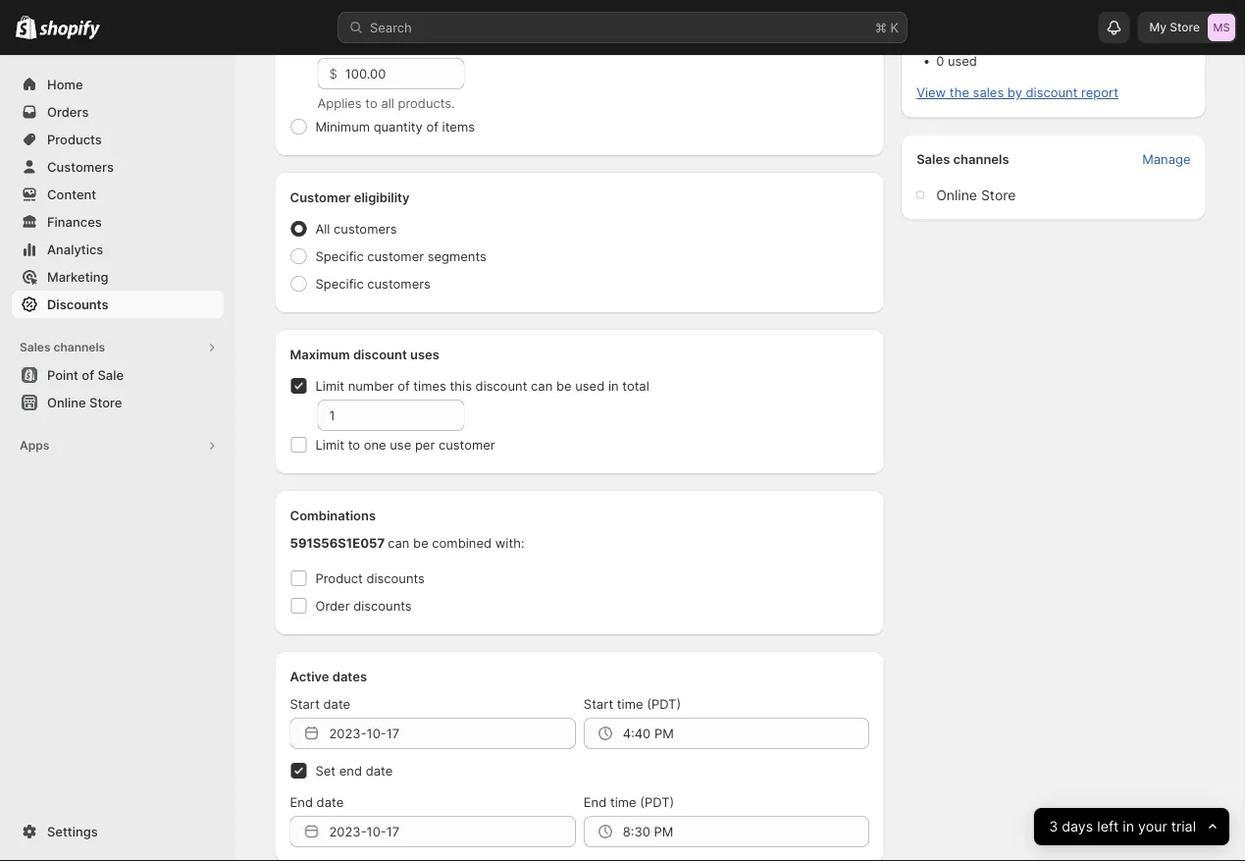 Task type: locate. For each thing, give the bounding box(es) containing it.
discounts
[[367, 570, 425, 586], [354, 598, 412, 613]]

end time (pdt)
[[584, 794, 675, 809]]

2 vertical spatial date
[[317, 794, 344, 809]]

0 vertical spatial customers
[[334, 221, 397, 236]]

0 vertical spatial time
[[617, 696, 644, 711]]

of inside button
[[82, 367, 94, 382]]

1 vertical spatial specific
[[316, 276, 364, 291]]

sales down view
[[917, 152, 951, 167]]

customer right per
[[439, 437, 495, 452]]

0 horizontal spatial end
[[290, 794, 313, 809]]

2 horizontal spatial of
[[427, 119, 439, 134]]

my store
[[1150, 20, 1201, 34]]

be
[[557, 378, 572, 393], [413, 535, 429, 550]]

discounts for product discounts
[[367, 570, 425, 586]]

customers link
[[12, 153, 224, 181]]

view the sales by discount report link
[[917, 85, 1119, 100]]

sales up point
[[20, 340, 51, 354]]

date
[[324, 696, 351, 711], [366, 763, 393, 778], [317, 794, 344, 809]]

0 vertical spatial limit
[[316, 378, 345, 393]]

set
[[316, 763, 336, 778]]

0
[[937, 54, 945, 69]]

can right this
[[531, 378, 553, 393]]

point of sale link
[[12, 361, 224, 389]]

all
[[381, 95, 395, 110]]

1 vertical spatial discount
[[353, 347, 407, 362]]

store
[[1171, 20, 1201, 34], [982, 187, 1017, 203], [89, 395, 122, 410]]

0 horizontal spatial sales channels
[[20, 340, 105, 354]]

0 vertical spatial sales
[[917, 152, 951, 167]]

limit down maximum
[[316, 378, 345, 393]]

customers
[[47, 159, 114, 174]]

1 vertical spatial channels
[[53, 340, 105, 354]]

point
[[47, 367, 78, 382]]

0 horizontal spatial used
[[576, 378, 605, 393]]

1 vertical spatial (pdt)
[[640, 794, 675, 809]]

0 horizontal spatial to
[[348, 437, 360, 452]]

requirements
[[394, 9, 474, 24]]

discounts down "591s56s1e057 can be combined with:"
[[367, 570, 425, 586]]

1 vertical spatial limit
[[316, 437, 345, 452]]

1 horizontal spatial of
[[398, 378, 410, 393]]

of left times
[[398, 378, 410, 393]]

limit left the one at the left bottom
[[316, 437, 345, 452]]

dates
[[333, 669, 367, 684]]

of for minimum quantity of items
[[427, 119, 439, 134]]

sales channels up point
[[20, 340, 105, 354]]

product
[[316, 570, 363, 586]]

2 end from the left
[[584, 794, 607, 809]]

0 vertical spatial to
[[366, 95, 378, 110]]

to left the one at the left bottom
[[348, 437, 360, 452]]

(pdt) up start time (pdt) text field at the right bottom of page
[[647, 696, 682, 711]]

0 horizontal spatial start
[[290, 696, 320, 711]]

1 vertical spatial online
[[47, 395, 86, 410]]

1 vertical spatial customers
[[367, 276, 431, 291]]

use
[[390, 437, 412, 452]]

can
[[531, 378, 553, 393], [388, 535, 410, 550]]

this
[[450, 378, 472, 393]]

applies
[[318, 95, 362, 110]]

sales channels down the
[[917, 152, 1010, 167]]

start date
[[290, 696, 351, 711]]

1 horizontal spatial customer
[[439, 437, 495, 452]]

0 vertical spatial (pdt)
[[647, 696, 682, 711]]

start time (pdt)
[[584, 696, 682, 711]]

1 vertical spatial can
[[388, 535, 410, 550]]

combined
[[432, 535, 492, 550]]

1 vertical spatial discounts
[[354, 598, 412, 613]]

date right end
[[366, 763, 393, 778]]

Start time (PDT) text field
[[623, 718, 870, 749]]

end
[[290, 794, 313, 809], [584, 794, 607, 809]]

1 horizontal spatial online store
[[937, 187, 1017, 203]]

shopify image
[[16, 15, 37, 39], [40, 20, 100, 40]]

be left combined on the bottom left of the page
[[413, 535, 429, 550]]

1 horizontal spatial shopify image
[[40, 20, 100, 40]]

be left total
[[557, 378, 572, 393]]

1 horizontal spatial used
[[948, 54, 978, 69]]

1 start from the left
[[290, 696, 320, 711]]

date down set
[[317, 794, 344, 809]]

2 horizontal spatial discount
[[1026, 85, 1078, 100]]

(pdt) up end time (pdt) text box
[[640, 794, 675, 809]]

2 vertical spatial store
[[89, 395, 122, 410]]

per
[[415, 437, 435, 452]]

0 horizontal spatial can
[[388, 535, 410, 550]]

discount right by
[[1026, 85, 1078, 100]]

1 horizontal spatial store
[[982, 187, 1017, 203]]

2 minimum from the top
[[316, 119, 370, 134]]

1 horizontal spatial start
[[584, 696, 614, 711]]

discount
[[1026, 85, 1078, 100], [353, 347, 407, 362], [476, 378, 528, 393]]

(pdt) for start time (pdt)
[[647, 696, 682, 711]]

minimum down applies
[[316, 119, 370, 134]]

start
[[290, 696, 320, 711], [584, 696, 614, 711]]

1 end from the left
[[290, 794, 313, 809]]

0 vertical spatial sales channels
[[917, 152, 1010, 167]]

channels down sales
[[954, 152, 1010, 167]]

1 vertical spatial sales
[[20, 340, 51, 354]]

combinations
[[290, 508, 376, 523]]

(pdt)
[[647, 696, 682, 711], [640, 794, 675, 809]]

used right 0
[[948, 54, 978, 69]]

channels up point of sale on the left top of page
[[53, 340, 105, 354]]

0 vertical spatial specific
[[316, 248, 364, 264]]

customer up specific customers
[[367, 248, 424, 264]]

applies to all products.
[[318, 95, 455, 110]]

1 limit from the top
[[316, 378, 345, 393]]

customers down specific customer segments
[[367, 276, 431, 291]]

0 horizontal spatial store
[[89, 395, 122, 410]]

limit
[[316, 378, 345, 393], [316, 437, 345, 452]]

apps
[[20, 438, 49, 453]]

channels
[[954, 152, 1010, 167], [53, 340, 105, 354]]

purchase
[[374, 36, 429, 52]]

can up product discounts
[[388, 535, 410, 550]]

search
[[370, 20, 412, 35]]

1 horizontal spatial channels
[[954, 152, 1010, 167]]

minimum
[[316, 36, 370, 52], [316, 119, 370, 134]]

customer
[[367, 248, 424, 264], [439, 437, 495, 452]]

limit number of times this discount can be used in total
[[316, 378, 650, 393]]

discount up number
[[353, 347, 407, 362]]

0 horizontal spatial customer
[[367, 248, 424, 264]]

analytics link
[[12, 236, 224, 263]]

minimum up $ at the top of the page
[[316, 36, 370, 52]]

1 vertical spatial time
[[611, 794, 637, 809]]

in left total
[[609, 378, 619, 393]]

0 vertical spatial used
[[948, 54, 978, 69]]

1 horizontal spatial in
[[1123, 818, 1135, 835]]

0 vertical spatial discount
[[1026, 85, 1078, 100]]

maximum discount uses
[[290, 347, 440, 362]]

1 horizontal spatial sales
[[917, 152, 951, 167]]

to
[[366, 95, 378, 110], [348, 437, 360, 452]]

1 vertical spatial minimum
[[316, 119, 370, 134]]

1 vertical spatial online store
[[47, 395, 122, 410]]

591s56s1e057
[[290, 535, 385, 550]]

discounts for order discounts
[[354, 598, 412, 613]]

segments
[[428, 248, 487, 264]]

online inside button
[[47, 395, 86, 410]]

online store
[[937, 187, 1017, 203], [47, 395, 122, 410]]

date down active dates
[[324, 696, 351, 711]]

0 horizontal spatial in
[[609, 378, 619, 393]]

⌘ k
[[876, 20, 899, 35]]

⌘
[[876, 20, 887, 35]]

sales
[[917, 152, 951, 167], [20, 340, 51, 354]]

date for end date
[[317, 794, 344, 809]]

0 horizontal spatial sales
[[20, 340, 51, 354]]

number
[[348, 378, 394, 393]]

0 horizontal spatial online
[[47, 395, 86, 410]]

the
[[950, 85, 970, 100]]

end for end time (pdt)
[[584, 794, 607, 809]]

to left all
[[366, 95, 378, 110]]

trial
[[1172, 818, 1197, 835]]

products.
[[398, 95, 455, 110]]

sales channels inside button
[[20, 340, 105, 354]]

0 vertical spatial online
[[937, 187, 978, 203]]

0 vertical spatial can
[[531, 378, 553, 393]]

1 horizontal spatial be
[[557, 378, 572, 393]]

0 horizontal spatial channels
[[53, 340, 105, 354]]

discounts down product discounts
[[354, 598, 412, 613]]

of left sale
[[82, 367, 94, 382]]

0 vertical spatial online store
[[937, 187, 1017, 203]]

left
[[1098, 818, 1119, 835]]

0 vertical spatial in
[[609, 378, 619, 393]]

1 vertical spatial to
[[348, 437, 360, 452]]

0 vertical spatial minimum
[[316, 36, 370, 52]]

None text field
[[318, 400, 465, 431]]

0 horizontal spatial online store
[[47, 395, 122, 410]]

products
[[47, 132, 102, 147]]

1 vertical spatial date
[[366, 763, 393, 778]]

view the sales by discount report
[[917, 85, 1119, 100]]

specific for specific customer segments
[[316, 248, 364, 264]]

0 vertical spatial store
[[1171, 20, 1201, 34]]

0 vertical spatial discounts
[[367, 570, 425, 586]]

0 vertical spatial date
[[324, 696, 351, 711]]

in
[[609, 378, 619, 393], [1123, 818, 1135, 835]]

0 vertical spatial be
[[557, 378, 572, 393]]

customers down customer eligibility on the left top of page
[[334, 221, 397, 236]]

1 horizontal spatial online
[[937, 187, 978, 203]]

1 vertical spatial in
[[1123, 818, 1135, 835]]

report
[[1082, 85, 1119, 100]]

home
[[47, 77, 83, 92]]

2 start from the left
[[584, 696, 614, 711]]

1 vertical spatial sales channels
[[20, 340, 105, 354]]

0 horizontal spatial of
[[82, 367, 94, 382]]

1 horizontal spatial to
[[366, 95, 378, 110]]

1 minimum from the top
[[316, 36, 370, 52]]

1 specific from the top
[[316, 248, 364, 264]]

1 horizontal spatial discount
[[476, 378, 528, 393]]

my
[[1150, 20, 1167, 34]]

1 vertical spatial be
[[413, 535, 429, 550]]

k
[[891, 20, 899, 35]]

apps button
[[12, 432, 224, 459]]

discount right this
[[476, 378, 528, 393]]

1 horizontal spatial end
[[584, 794, 607, 809]]

active
[[290, 669, 329, 684]]

specific
[[316, 248, 364, 264], [316, 276, 364, 291]]

2 limit from the top
[[316, 437, 345, 452]]

of down products.
[[427, 119, 439, 134]]

0 horizontal spatial discount
[[353, 347, 407, 362]]

customer eligibility
[[290, 189, 410, 205]]

used left total
[[576, 378, 605, 393]]

in right left
[[1123, 818, 1135, 835]]

2 specific from the top
[[316, 276, 364, 291]]

minimum for minimum quantity of items
[[316, 119, 370, 134]]



Task type: describe. For each thing, give the bounding box(es) containing it.
by
[[1008, 85, 1023, 100]]

one
[[364, 437, 386, 452]]

0 horizontal spatial shopify image
[[16, 15, 37, 39]]

minimum for minimum purchase amount ($)
[[316, 36, 370, 52]]

channels inside button
[[53, 340, 105, 354]]

settings link
[[12, 818, 224, 845]]

Start date text field
[[329, 718, 576, 749]]

no
[[316, 9, 333, 24]]

1 vertical spatial customer
[[439, 437, 495, 452]]

sales inside button
[[20, 340, 51, 354]]

1 horizontal spatial can
[[531, 378, 553, 393]]

set end date
[[316, 763, 393, 778]]

your
[[1139, 818, 1168, 835]]

with:
[[496, 535, 525, 550]]

end date
[[290, 794, 344, 809]]

manage
[[1143, 152, 1191, 167]]

marketing
[[47, 269, 108, 284]]

content
[[47, 187, 96, 202]]

product discounts
[[316, 570, 425, 586]]

1 horizontal spatial sales channels
[[917, 152, 1010, 167]]

to for limit
[[348, 437, 360, 452]]

customers for specific customers
[[367, 276, 431, 291]]

finances link
[[12, 208, 224, 236]]

all
[[316, 221, 330, 236]]

orders
[[47, 104, 89, 119]]

active dates
[[290, 669, 367, 684]]

time for end
[[611, 794, 637, 809]]

($)
[[482, 36, 499, 52]]

start for start date
[[290, 696, 320, 711]]

eligibility
[[354, 189, 410, 205]]

store inside button
[[89, 395, 122, 410]]

view
[[917, 85, 947, 100]]

customers for all customers
[[334, 221, 397, 236]]

online store button
[[0, 389, 236, 416]]

limit to one use per customer
[[316, 437, 495, 452]]

customer
[[290, 189, 351, 205]]

time for start
[[617, 696, 644, 711]]

1 vertical spatial store
[[982, 187, 1017, 203]]

2 vertical spatial discount
[[476, 378, 528, 393]]

no minimum requirements
[[316, 9, 474, 24]]

of for limit number of times this discount can be used in total
[[398, 378, 410, 393]]

order
[[316, 598, 350, 613]]

uses
[[410, 347, 440, 362]]

point of sale
[[47, 367, 124, 382]]

date for start date
[[324, 696, 351, 711]]

products link
[[12, 126, 224, 153]]

analytics
[[47, 242, 103, 257]]

content link
[[12, 181, 224, 208]]

items
[[442, 119, 475, 134]]

0 used
[[937, 54, 978, 69]]

End time (PDT) text field
[[623, 816, 870, 847]]

minimum purchase amount ($)
[[316, 36, 499, 52]]

0 horizontal spatial be
[[413, 535, 429, 550]]

quantity
[[374, 119, 423, 134]]

maximum
[[290, 347, 350, 362]]

orders link
[[12, 98, 224, 126]]

(pdt) for end time (pdt)
[[640, 794, 675, 809]]

limit for limit to one use per customer
[[316, 437, 345, 452]]

minimum
[[336, 9, 391, 24]]

order discounts
[[316, 598, 412, 613]]

to for applies
[[366, 95, 378, 110]]

2 horizontal spatial store
[[1171, 20, 1201, 34]]

1 vertical spatial used
[[576, 378, 605, 393]]

home link
[[12, 71, 224, 98]]

specific customers
[[316, 276, 431, 291]]

0 vertical spatial channels
[[954, 152, 1010, 167]]

3
[[1049, 818, 1058, 835]]

manage button
[[1131, 146, 1203, 173]]

591s56s1e057 can be combined with:
[[290, 535, 525, 550]]

specific for specific customers
[[316, 276, 364, 291]]

discounts link
[[12, 291, 224, 318]]

all customers
[[316, 221, 397, 236]]

start for start time (pdt)
[[584, 696, 614, 711]]

total
[[623, 378, 650, 393]]

online store link
[[12, 389, 224, 416]]

marketing link
[[12, 263, 224, 291]]

times
[[414, 378, 447, 393]]

settings
[[47, 824, 98, 839]]

specific customer segments
[[316, 248, 487, 264]]

sales
[[974, 85, 1005, 100]]

end for end date
[[290, 794, 313, 809]]

minimum quantity of items
[[316, 119, 475, 134]]

limit for limit number of times this discount can be used in total
[[316, 378, 345, 393]]

online store inside online store button
[[47, 395, 122, 410]]

$
[[329, 66, 338, 81]]

my store image
[[1209, 14, 1236, 41]]

point of sale button
[[0, 361, 236, 389]]

in inside dropdown button
[[1123, 818, 1135, 835]]

$ text field
[[345, 58, 465, 89]]

sale
[[98, 367, 124, 382]]

amount
[[433, 36, 478, 52]]

end
[[339, 763, 362, 778]]

0 vertical spatial customer
[[367, 248, 424, 264]]

End date text field
[[329, 816, 576, 847]]

3 days left in your trial button
[[1035, 808, 1230, 845]]

days
[[1062, 818, 1094, 835]]

discounts
[[47, 296, 108, 312]]

sales channels button
[[12, 334, 224, 361]]

finances
[[47, 214, 102, 229]]



Task type: vqa. For each thing, say whether or not it's contained in the screenshot.
1st LIMIT from the bottom
yes



